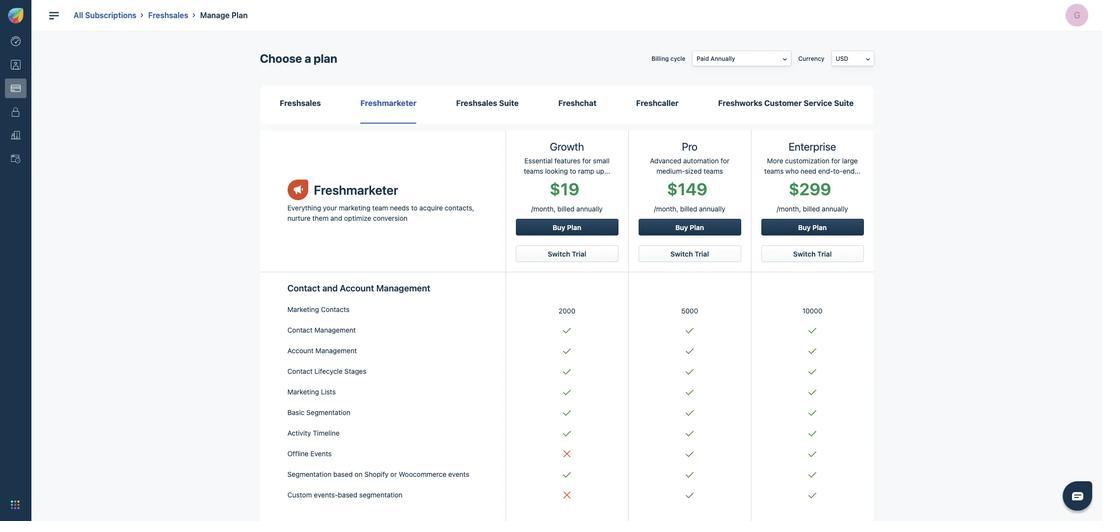 Task type: vqa. For each thing, say whether or not it's contained in the screenshot.
3684932360 link
no



Task type: describe. For each thing, give the bounding box(es) containing it.
switch trial button for $19
[[516, 246, 619, 262]]

configure
[[371, 216, 408, 225]]

teams for $19
[[524, 167, 543, 176]]

freshchat
[[559, 99, 597, 108]]

security image
[[11, 107, 21, 117]]

1 vertical spatial enterprise
[[789, 141, 837, 153]]

pro advanced automation for medium-sized teams $149
[[650, 141, 732, 199]]

2000
[[559, 307, 576, 316]]

plan for $299
[[813, 224, 827, 232]]

team
[[372, 204, 388, 212]]

using
[[448, 238, 463, 245]]

plan for $149
[[690, 224, 704, 232]]

contact lifecycle stages
[[288, 368, 367, 376]]

trial for $19
[[572, 250, 587, 259]]

management for account management
[[316, 347, 357, 355]]

branded
[[444, 231, 467, 238]]

segmentation
[[359, 491, 403, 500]]

discounts;
[[464, 245, 492, 253]]

woocommerce
[[399, 471, 447, 479]]

documents
[[468, 231, 499, 238]]

shopify
[[365, 471, 389, 479]]

configure price quote (cpq)
[[371, 216, 478, 225]]

buy for $299
[[798, 224, 811, 232]]

my subscriptions image
[[11, 84, 21, 93]]

trial for $149
[[695, 250, 709, 259]]

0 vertical spatial segmentation
[[307, 409, 351, 417]]

on
[[355, 471, 363, 479]]

template
[[503, 238, 528, 245]]

contacts,
[[445, 204, 474, 212]]

features
[[555, 157, 581, 165]]

small
[[593, 157, 610, 165]]

marketing contacts
[[288, 306, 350, 314]]

switch trial button for $149
[[639, 246, 741, 262]]

freshcaller
[[636, 99, 679, 108]]

and inside everything your marketing team needs to acquire contacts, nurture them and optimize conversion
[[331, 214, 342, 222]]

switch for $149
[[671, 250, 693, 259]]

lifecycle
[[315, 368, 343, 376]]

end-
[[819, 167, 834, 176]]

and down branded
[[452, 245, 462, 253]]

freshsales link
[[148, 11, 188, 20]]

buy plan for $299
[[798, 224, 827, 232]]

buy plan button for $19
[[516, 219, 619, 236]]

customer
[[765, 99, 802, 108]]

billed for $299
[[803, 205, 820, 213]]

events
[[311, 450, 332, 458]]

lists
[[321, 388, 336, 397]]

contacts
[[321, 306, 350, 314]]

0 horizontal spatial a
[[305, 52, 311, 65]]

/month, for $149
[[654, 205, 679, 213]]

/month, for $299
[[777, 205, 801, 213]]

add
[[346, 177, 363, 188]]

2 icon/cross big image from the top
[[564, 492, 571, 499]]

segmentation based on shopify or woocommerce events
[[288, 471, 469, 479]]

like
[[501, 231, 510, 238]]

stages
[[345, 368, 367, 376]]

annually for $149
[[699, 205, 726, 213]]

essential features for small teams looking to ramp up
[[524, 157, 612, 176]]

cycle
[[671, 55, 686, 62]]

to inside helps you build company-branded documents like quotes, proposals, msas and ndas using a rich built-in template editor. manage your catalog pricing and discounts; send accurate quotes to contacts.
[[392, 253, 397, 260]]

editor.
[[529, 238, 547, 245]]

pro
[[682, 141, 698, 153]]

contact and account management
[[288, 284, 430, 294]]

marketing lists
[[288, 388, 336, 397]]

and left ndas
[[419, 238, 430, 245]]

optimize
[[344, 214, 371, 222]]

automation
[[684, 157, 719, 165]]

a inside helps you build company-branded documents like quotes, proposals, msas and ndas using a rich built-in template editor. manage your catalog pricing and discounts; send accurate quotes to contacts.
[[465, 238, 468, 245]]

custom events-based segmentation
[[288, 491, 403, 500]]

contacts.
[[399, 253, 425, 260]]

10000
[[803, 307, 823, 316]]

rich
[[470, 238, 480, 245]]

paid annually button
[[693, 51, 791, 66]]

offline events
[[288, 450, 332, 458]]

end
[[843, 167, 855, 176]]

paid
[[697, 55, 709, 62]]

billed for $149
[[680, 205, 698, 213]]

usd
[[836, 55, 849, 62]]

plan for $19
[[567, 224, 582, 232]]

all subscriptions link
[[74, 11, 137, 20]]

1 icon/cross big image from the top
[[564, 451, 571, 458]]

annually for $299
[[822, 205, 848, 213]]

teams for $299
[[765, 167, 784, 176]]

nurture
[[288, 214, 311, 222]]

custom
[[288, 491, 312, 500]]

buy plan button for $149
[[639, 219, 741, 236]]

annually for $19
[[577, 205, 603, 213]]

$299
[[789, 179, 832, 199]]

everything
[[288, 204, 321, 212]]

... for $299
[[855, 167, 861, 176]]

to inside everything your marketing team needs to acquire contacts, nurture them and optimize conversion
[[411, 204, 418, 212]]

build
[[400, 231, 414, 238]]

audit logs image
[[11, 154, 21, 164]]

choose a plan
[[260, 52, 337, 65]]

medium-
[[657, 167, 685, 176]]

billed for $19
[[558, 205, 575, 213]]

quote
[[431, 216, 453, 225]]

5000
[[682, 307, 699, 316]]

1 vertical spatial segmentation
[[288, 471, 332, 479]]

timeline
[[313, 429, 340, 438]]

offline
[[288, 450, 309, 458]]

freshworks icon image
[[8, 8, 24, 24]]

marketing for marketing lists
[[288, 388, 319, 397]]

accurate
[[509, 245, 533, 253]]

pricing
[[431, 245, 450, 253]]

annually
[[711, 55, 735, 62]]

freshworks switcher image
[[11, 501, 20, 510]]

to inside essential features for small teams looking to ramp up
[[570, 167, 577, 176]]

conversion
[[373, 214, 408, 222]]

plan
[[314, 52, 337, 65]]

helps
[[371, 231, 387, 238]]

events
[[449, 471, 469, 479]]

buy for $19
[[553, 224, 566, 232]]

switch trial for $19
[[548, 250, 587, 259]]



Task type: locate. For each thing, give the bounding box(es) containing it.
1 teams from the left
[[524, 167, 543, 176]]

billed down $299
[[803, 205, 820, 213]]

1 horizontal spatial buy plan
[[676, 224, 704, 232]]

1 horizontal spatial manage
[[371, 245, 393, 253]]

teams inside essential features for small teams looking to ramp up
[[524, 167, 543, 176]]

trial
[[439, 177, 455, 188]]

and right them
[[331, 214, 342, 222]]

1 vertical spatial icon/cross big image
[[564, 492, 571, 499]]

freshworks customer service suite
[[719, 99, 854, 108]]

1 vertical spatial your
[[395, 245, 407, 253]]

0 horizontal spatial your
[[323, 204, 337, 212]]

trial for $299
[[818, 250, 832, 259]]

1 vertical spatial manage
[[371, 245, 393, 253]]

1 /month, from the left
[[532, 205, 556, 213]]

1 switch trial from the left
[[548, 250, 587, 259]]

suite
[[499, 99, 519, 108], [835, 99, 854, 108]]

1 annually from the left
[[577, 205, 603, 213]]

1 horizontal spatial buy
[[676, 224, 688, 232]]

1 vertical spatial contact
[[288, 326, 313, 335]]

in
[[497, 238, 502, 245]]

... down large
[[855, 167, 861, 176]]

/month, billed annually down $299
[[777, 205, 848, 213]]

contact management
[[288, 326, 356, 335]]

3 switch trial button from the left
[[762, 246, 864, 262]]

switch trial for $299
[[794, 250, 832, 259]]

paid annually
[[697, 55, 735, 62]]

quotes,
[[512, 231, 533, 238]]

buy plan button up the editor.
[[516, 219, 619, 236]]

3 /month, billed annually from the left
[[777, 205, 848, 213]]

for up ramp
[[583, 157, 591, 165]]

1 horizontal spatial /month, billed annually
[[654, 205, 726, 213]]

1 suite from the left
[[499, 99, 519, 108]]

1 horizontal spatial switch
[[671, 250, 693, 259]]

buy plan down $299
[[798, 224, 827, 232]]

contact up "marketing contacts"
[[288, 284, 320, 294]]

1 vertical spatial based
[[338, 491, 358, 500]]

None text field
[[446, 122, 475, 137]]

you
[[389, 231, 399, 238]]

2 horizontal spatial buy plan button
[[762, 219, 864, 236]]

and
[[331, 214, 342, 222], [419, 238, 430, 245], [452, 245, 462, 253], [323, 284, 338, 294]]

all subscriptions
[[74, 11, 137, 20]]

2 vertical spatial management
[[316, 347, 357, 355]]

marketing_cloud image
[[288, 180, 308, 200]]

... for $19
[[605, 167, 610, 176]]

1 horizontal spatial switch trial button
[[639, 246, 741, 262]]

proposals,
[[371, 238, 400, 245]]

based
[[334, 471, 353, 479], [338, 491, 358, 500]]

1 billed from the left
[[558, 205, 575, 213]]

ndas
[[431, 238, 447, 245]]

0 horizontal spatial account
[[288, 347, 314, 355]]

teams down automation
[[704, 167, 723, 176]]

2 ... from the left
[[855, 167, 861, 176]]

events-
[[314, 491, 338, 500]]

2 horizontal spatial switch trial
[[794, 250, 832, 259]]

1 horizontal spatial switch trial
[[671, 250, 709, 259]]

3 contact from the top
[[288, 368, 313, 376]]

management down contacts
[[315, 326, 356, 335]]

account management
[[288, 347, 357, 355]]

billed
[[558, 205, 575, 213], [680, 205, 698, 213], [803, 205, 820, 213]]

switch trial for $149
[[671, 250, 709, 259]]

switch for $19
[[548, 250, 571, 259]]

segmentation down offline events at the left bottom of page
[[288, 471, 332, 479]]

management
[[376, 284, 430, 294], [315, 326, 356, 335], [316, 347, 357, 355]]

based left on
[[334, 471, 353, 479]]

2 horizontal spatial switch trial button
[[762, 246, 864, 262]]

0 horizontal spatial ...
[[605, 167, 610, 176]]

0 horizontal spatial buy plan
[[553, 224, 582, 232]]

segmentation down the lists
[[307, 409, 351, 417]]

billing
[[652, 55, 669, 62]]

for left trial
[[425, 177, 437, 188]]

0 vertical spatial icon/cross big image
[[564, 451, 571, 458]]

send
[[494, 245, 507, 253]]

or
[[391, 471, 397, 479]]

advanced
[[650, 157, 682, 165]]

contact for contact lifecycle stages
[[288, 368, 313, 376]]

1 buy plan button from the left
[[516, 219, 619, 236]]

0 horizontal spatial /month,
[[532, 205, 556, 213]]

1 vertical spatial to
[[411, 204, 418, 212]]

your down build
[[395, 245, 407, 253]]

management up lifecycle
[[316, 347, 357, 355]]

2 horizontal spatial to
[[570, 167, 577, 176]]

2 horizontal spatial buy plan
[[798, 224, 827, 232]]

1 buy from the left
[[553, 224, 566, 232]]

annually down $149
[[699, 205, 726, 213]]

service
[[804, 99, 833, 108]]

/month, billed annually down $149
[[654, 205, 726, 213]]

0 vertical spatial marketing
[[288, 306, 319, 314]]

billing cycle
[[652, 55, 686, 62]]

1 trial from the left
[[572, 250, 587, 259]]

quotes
[[371, 253, 390, 260]]

users image
[[11, 60, 21, 70]]

0 horizontal spatial annually
[[577, 205, 603, 213]]

0 horizontal spatial to
[[392, 253, 397, 260]]

buy for $149
[[676, 224, 688, 232]]

buy plan down $149
[[676, 224, 704, 232]]

2 buy from the left
[[676, 224, 688, 232]]

ramp
[[578, 167, 595, 176]]

3 buy plan button from the left
[[762, 219, 864, 236]]

organization image
[[11, 131, 21, 141]]

built-
[[482, 238, 497, 245]]

price
[[410, 216, 429, 225]]

1 horizontal spatial trial
[[695, 250, 709, 259]]

2 vertical spatial contact
[[288, 368, 313, 376]]

/month, billed annually down the "$19"
[[532, 205, 603, 213]]

0 horizontal spatial switch
[[548, 250, 571, 259]]

freshmarketer down freshsales image
[[361, 99, 417, 108]]

buy plan for $19
[[553, 224, 582, 232]]

marketing
[[288, 306, 319, 314], [288, 388, 319, 397]]

plan
[[232, 11, 248, 20], [365, 110, 381, 117], [567, 224, 582, 232], [690, 224, 704, 232], [813, 224, 827, 232]]

3 billed from the left
[[803, 205, 820, 213]]

... down small
[[605, 167, 610, 176]]

neo admin center image
[[11, 36, 21, 46]]

0 horizontal spatial manage
[[200, 11, 230, 20]]

1 vertical spatial marketing
[[288, 388, 319, 397]]

1 contact from the top
[[288, 284, 320, 294]]

teams inside pro advanced automation for medium-sized teams $149
[[704, 167, 723, 176]]

for inside essential features for small teams looking to ramp up
[[583, 157, 591, 165]]

to up price
[[411, 204, 418, 212]]

contact for contact and account management
[[288, 284, 320, 294]]

2 horizontal spatial switch
[[794, 250, 816, 259]]

manage
[[200, 11, 230, 20], [371, 245, 393, 253]]

2 switch trial from the left
[[671, 250, 709, 259]]

1 horizontal spatial buy plan button
[[639, 219, 741, 236]]

/month, billed annually for $299
[[777, 205, 848, 213]]

essential
[[525, 157, 553, 165]]

3 trial from the left
[[818, 250, 832, 259]]

for inside pro advanced automation for medium-sized teams $149
[[721, 157, 730, 165]]

2 buy plan button from the left
[[639, 219, 741, 236]]

activity
[[288, 429, 311, 438]]

2 annually from the left
[[699, 205, 726, 213]]

large
[[842, 157, 858, 165]]

3 annually from the left
[[822, 205, 848, 213]]

2 buy plan from the left
[[676, 224, 704, 232]]

2 /month, billed annually from the left
[[654, 205, 726, 213]]

freshsales
[[148, 11, 188, 20], [380, 82, 426, 92], [280, 99, 321, 108], [456, 99, 498, 108]]

switch trial button for $299
[[762, 246, 864, 262]]

growth
[[550, 141, 584, 153]]

0 vertical spatial enterprise
[[365, 122, 403, 131]]

buy down $149
[[676, 224, 688, 232]]

1 switch trial button from the left
[[516, 246, 619, 262]]

3 /month, from the left
[[777, 205, 801, 213]]

teams down essential
[[524, 167, 543, 176]]

switch trial button
[[516, 246, 619, 262], [639, 246, 741, 262], [762, 246, 864, 262]]

more customization for large teams who need end-to-end
[[765, 157, 860, 176]]

customization
[[786, 157, 830, 165]]

0 vertical spatial management
[[376, 284, 430, 294]]

for right automation
[[721, 157, 730, 165]]

based down on
[[338, 491, 358, 500]]

1 horizontal spatial /month,
[[654, 205, 679, 213]]

0 vertical spatial account
[[340, 284, 374, 294]]

switch for $299
[[794, 250, 816, 259]]

management for contact management
[[315, 326, 356, 335]]

enterprise down freshsales image
[[365, 122, 403, 131]]

3 teams from the left
[[765, 167, 784, 176]]

your up them
[[323, 204, 337, 212]]

/month, down the "$19"
[[532, 205, 556, 213]]

annually down $299
[[822, 205, 848, 213]]

manage right freshsales link
[[200, 11, 230, 20]]

0 horizontal spatial buy plan button
[[516, 219, 619, 236]]

0 horizontal spatial trial
[[572, 250, 587, 259]]

2 switch from the left
[[671, 250, 693, 259]]

0 vertical spatial a
[[305, 52, 311, 65]]

3 buy from the left
[[798, 224, 811, 232]]

basic segmentation
[[288, 409, 351, 417]]

all
[[74, 11, 83, 20]]

subscriptions
[[85, 11, 137, 20]]

profile picture image
[[1066, 4, 1089, 27]]

0 horizontal spatial suite
[[499, 99, 519, 108]]

marketing
[[339, 204, 371, 212]]

teams
[[524, 167, 543, 176], [704, 167, 723, 176], [765, 167, 784, 176]]

0 horizontal spatial buy
[[553, 224, 566, 232]]

1 horizontal spatial annually
[[699, 205, 726, 213]]

0 horizontal spatial switch trial
[[548, 250, 587, 259]]

icon/cross big image
[[564, 451, 571, 458], [564, 492, 571, 499]]

1 vertical spatial freshmarketer
[[314, 183, 398, 197]]

manage plan
[[200, 11, 248, 20]]

switch trial
[[548, 250, 587, 259], [671, 250, 709, 259], [794, 250, 832, 259]]

currency
[[799, 55, 825, 62]]

up
[[597, 167, 605, 176]]

/month, billed annually for $149
[[654, 205, 726, 213]]

0 horizontal spatial enterprise
[[365, 122, 403, 131]]

1 horizontal spatial billed
[[680, 205, 698, 213]]

helps you build company-branded documents like quotes, proposals, msas and ndas using a rich built-in template editor. manage your catalog pricing and discounts; send accurate quotes to contacts.
[[371, 231, 547, 260]]

0 horizontal spatial switch trial button
[[516, 246, 619, 262]]

2 horizontal spatial trial
[[818, 250, 832, 259]]

0 vertical spatial your
[[323, 204, 337, 212]]

switch
[[548, 250, 571, 259], [671, 250, 693, 259], [794, 250, 816, 259]]

marketing up basic
[[288, 388, 319, 397]]

to down features
[[570, 167, 577, 176]]

annually down the "$19"
[[577, 205, 603, 213]]

teams inside more customization for large teams who need end-to-end
[[765, 167, 784, 176]]

2 horizontal spatial /month,
[[777, 205, 801, 213]]

0 vertical spatial based
[[334, 471, 353, 479]]

them
[[313, 214, 329, 222]]

/month, down $299
[[777, 205, 801, 213]]

teams down more
[[765, 167, 784, 176]]

2 trial from the left
[[695, 250, 709, 259]]

marketing up contact management
[[288, 306, 319, 314]]

/month, down $149
[[654, 205, 679, 213]]

/month, for $19
[[532, 205, 556, 213]]

1 horizontal spatial ...
[[855, 167, 861, 176]]

account
[[340, 284, 374, 294], [288, 347, 314, 355]]

3 switch trial from the left
[[794, 250, 832, 259]]

account down contact management
[[288, 347, 314, 355]]

0 vertical spatial contact
[[288, 284, 320, 294]]

(cpq)
[[455, 216, 478, 225]]

1 ... from the left
[[605, 167, 610, 176]]

icon/check big image
[[563, 328, 571, 334], [686, 328, 694, 334], [809, 328, 817, 334], [563, 349, 571, 355], [686, 349, 694, 355], [809, 349, 817, 355], [563, 370, 571, 375], [686, 370, 694, 375], [809, 370, 817, 375], [563, 390, 571, 396], [686, 390, 694, 396], [809, 390, 817, 396], [563, 411, 571, 417], [686, 411, 694, 417], [809, 411, 817, 417], [563, 431, 571, 437], [686, 431, 694, 437], [809, 431, 817, 437], [686, 452, 694, 458], [809, 452, 817, 458], [563, 473, 571, 479], [686, 473, 694, 479], [809, 473, 817, 479], [686, 493, 694, 499], [809, 493, 817, 499]]

1 switch from the left
[[548, 250, 571, 259]]

$149
[[667, 179, 708, 199]]

freshsales image
[[365, 82, 376, 93]]

1 horizontal spatial a
[[465, 238, 468, 245]]

buy plan button for $299
[[762, 219, 864, 236]]

a left rich
[[465, 238, 468, 245]]

basic
[[288, 409, 305, 417]]

2 contact from the top
[[288, 326, 313, 335]]

/month, billed annually
[[532, 205, 603, 213], [654, 205, 726, 213], [777, 205, 848, 213]]

marketing for marketing contacts
[[288, 306, 319, 314]]

buy plan button down $299
[[762, 219, 864, 236]]

$19
[[550, 179, 580, 199]]

2 vertical spatial to
[[392, 253, 397, 260]]

/month, billed annually for $19
[[532, 205, 603, 213]]

1 /month, billed annually from the left
[[532, 205, 603, 213]]

2 horizontal spatial annually
[[822, 205, 848, 213]]

your inside everything your marketing team needs to acquire contacts, nurture them and optimize conversion
[[323, 204, 337, 212]]

2 billed from the left
[[680, 205, 698, 213]]

1 vertical spatial management
[[315, 326, 356, 335]]

0 horizontal spatial teams
[[524, 167, 543, 176]]

manage inside helps you build company-branded documents like quotes, proposals, msas and ndas using a rich built-in template editor. manage your catalog pricing and discounts; send accurate quotes to contacts.
[[371, 245, 393, 253]]

needs
[[390, 204, 410, 212]]

enterprise up customization
[[789, 141, 837, 153]]

1 vertical spatial a
[[465, 238, 468, 245]]

and up contacts
[[323, 284, 338, 294]]

2 marketing from the top
[[288, 388, 319, 397]]

0 vertical spatial to
[[570, 167, 577, 176]]

to
[[570, 167, 577, 176], [411, 204, 418, 212], [392, 253, 397, 260]]

2 suite from the left
[[835, 99, 854, 108]]

buy plan button down $149
[[639, 219, 741, 236]]

2 horizontal spatial teams
[[765, 167, 784, 176]]

2 horizontal spatial /month, billed annually
[[777, 205, 848, 213]]

a left plan
[[305, 52, 311, 65]]

buy plan down the "$19"
[[553, 224, 582, 232]]

0 vertical spatial freshmarketer
[[361, 99, 417, 108]]

0 vertical spatial manage
[[200, 11, 230, 20]]

1 horizontal spatial to
[[411, 204, 418, 212]]

choose
[[260, 52, 302, 65]]

1 buy plan from the left
[[553, 224, 582, 232]]

for inside more customization for large teams who need end-to-end
[[832, 157, 841, 165]]

your
[[323, 204, 337, 212], [395, 245, 407, 253]]

to-
[[834, 167, 843, 176]]

management down contacts.
[[376, 284, 430, 294]]

2 horizontal spatial billed
[[803, 205, 820, 213]]

1 horizontal spatial teams
[[704, 167, 723, 176]]

2 teams from the left
[[704, 167, 723, 176]]

2 horizontal spatial buy
[[798, 224, 811, 232]]

1 horizontal spatial your
[[395, 245, 407, 253]]

None checkbox
[[359, 217, 367, 225]]

to right quotes
[[392, 253, 397, 260]]

1 horizontal spatial suite
[[835, 99, 854, 108]]

everything your marketing team needs to acquire contacts, nurture them and optimize conversion
[[288, 204, 474, 222]]

for
[[583, 157, 591, 165], [721, 157, 730, 165], [832, 157, 841, 165], [425, 177, 437, 188]]

buy plan for $149
[[676, 224, 704, 232]]

buy right the quotes,
[[553, 224, 566, 232]]

0 horizontal spatial billed
[[558, 205, 575, 213]]

for up "to-"
[[832, 157, 841, 165]]

your inside helps you build company-branded documents like quotes, proposals, msas and ndas using a rich built-in template editor. manage your catalog pricing and discounts; send accurate quotes to contacts.
[[395, 245, 407, 253]]

2 /month, from the left
[[654, 205, 679, 213]]

contact up marketing lists in the bottom left of the page
[[288, 368, 313, 376]]

usd button
[[832, 51, 874, 66]]

contact down "marketing contacts"
[[288, 326, 313, 335]]

msas
[[402, 238, 418, 245]]

2 switch trial button from the left
[[639, 246, 741, 262]]

3 switch from the left
[[794, 250, 816, 259]]

1 marketing from the top
[[288, 306, 319, 314]]

manage down 'helps'
[[371, 245, 393, 253]]

0 horizontal spatial /month, billed annually
[[532, 205, 603, 213]]

freshmarketer up marketing
[[314, 183, 398, 197]]

1 horizontal spatial account
[[340, 284, 374, 294]]

1 horizontal spatial enterprise
[[789, 141, 837, 153]]

billed down the "$19"
[[558, 205, 575, 213]]

catalog
[[409, 245, 429, 253]]

3 buy plan from the left
[[798, 224, 827, 232]]

contact for contact management
[[288, 326, 313, 335]]

account up contacts
[[340, 284, 374, 294]]

looking
[[545, 167, 568, 176]]

billed down $149
[[680, 205, 698, 213]]

1 vertical spatial account
[[288, 347, 314, 355]]

buy down $299
[[798, 224, 811, 232]]

...
[[605, 167, 610, 176], [855, 167, 861, 176]]



